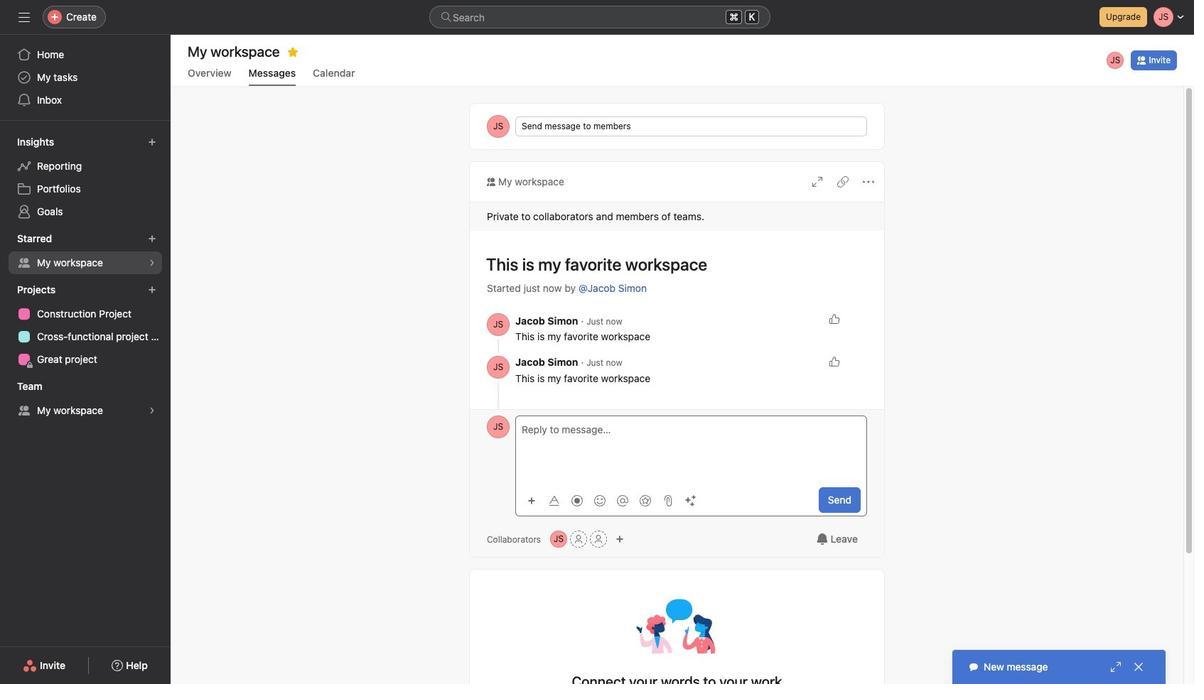 Task type: vqa. For each thing, say whether or not it's contained in the screenshot.
first 0 likes. click to like this message comment Image
yes



Task type: describe. For each thing, give the bounding box(es) containing it.
0 horizontal spatial add or remove collaborators image
[[550, 531, 567, 548]]

emoji image
[[594, 495, 606, 507]]

insights element
[[0, 129, 171, 226]]

1 horizontal spatial add or remove collaborators image
[[616, 535, 624, 544]]

remove from starred image
[[287, 46, 298, 58]]

close image
[[1133, 662, 1145, 673]]

expand new message image
[[1110, 662, 1122, 673]]

ai assist options (upgrade) image
[[685, 495, 697, 507]]

global element
[[0, 35, 171, 120]]

formatting image
[[549, 495, 560, 507]]

hide sidebar image
[[18, 11, 30, 23]]

see details, my workspace image for teams element
[[148, 407, 156, 415]]

full screen image
[[812, 176, 823, 188]]

copy link image
[[837, 176, 849, 188]]

see details, my workspace image for starred element
[[148, 259, 156, 267]]

Search tasks, projects, and more text field
[[429, 6, 771, 28]]

attach a file or paste an image image
[[663, 495, 674, 507]]

0 likes. click to like this message comment image for 2nd open user profile icon from the bottom
[[829, 314, 840, 325]]

insert an object image
[[527, 497, 536, 505]]

Conversation Name text field
[[477, 248, 867, 281]]

open user profile image
[[487, 356, 510, 379]]

record a video image
[[572, 495, 583, 507]]



Task type: locate. For each thing, give the bounding box(es) containing it.
1 vertical spatial 0 likes. click to like this message comment image
[[829, 356, 840, 368]]

open user profile image up open user profile image
[[487, 314, 510, 336]]

0 likes. click to like this message comment image
[[829, 314, 840, 325], [829, 356, 840, 368]]

see details, my workspace image
[[148, 259, 156, 267], [148, 407, 156, 415]]

toolbar
[[522, 490, 704, 511]]

more actions image
[[863, 176, 874, 188]]

2 open user profile image from the top
[[487, 416, 510, 439]]

projects element
[[0, 277, 171, 374]]

1 see details, my workspace image from the top
[[148, 259, 156, 267]]

1 0 likes. click to like this message comment image from the top
[[829, 314, 840, 325]]

add or remove collaborators image
[[550, 531, 567, 548], [616, 535, 624, 544]]

2 see details, my workspace image from the top
[[148, 407, 156, 415]]

1 vertical spatial see details, my workspace image
[[148, 407, 156, 415]]

2 0 likes. click to like this message comment image from the top
[[829, 356, 840, 368]]

new project or portfolio image
[[148, 286, 156, 294]]

teams element
[[0, 374, 171, 425]]

0 vertical spatial open user profile image
[[487, 314, 510, 336]]

None field
[[429, 6, 771, 28]]

starred element
[[0, 226, 171, 277]]

appreciations image
[[640, 495, 651, 507]]

1 open user profile image from the top
[[487, 314, 510, 336]]

add or remove collaborators image down at mention icon
[[616, 535, 624, 544]]

1 vertical spatial open user profile image
[[487, 416, 510, 439]]

new insights image
[[148, 138, 156, 146]]

see details, my workspace image inside teams element
[[148, 407, 156, 415]]

0 likes. click to like this message comment image for open user profile image
[[829, 356, 840, 368]]

open user profile image
[[487, 314, 510, 336], [487, 416, 510, 439]]

add items to starred image
[[148, 235, 156, 243]]

0 vertical spatial see details, my workspace image
[[148, 259, 156, 267]]

open user profile image down open user profile image
[[487, 416, 510, 439]]

at mention image
[[617, 495, 628, 507]]

0 vertical spatial 0 likes. click to like this message comment image
[[829, 314, 840, 325]]

add or remove collaborators image down formatting icon
[[550, 531, 567, 548]]



